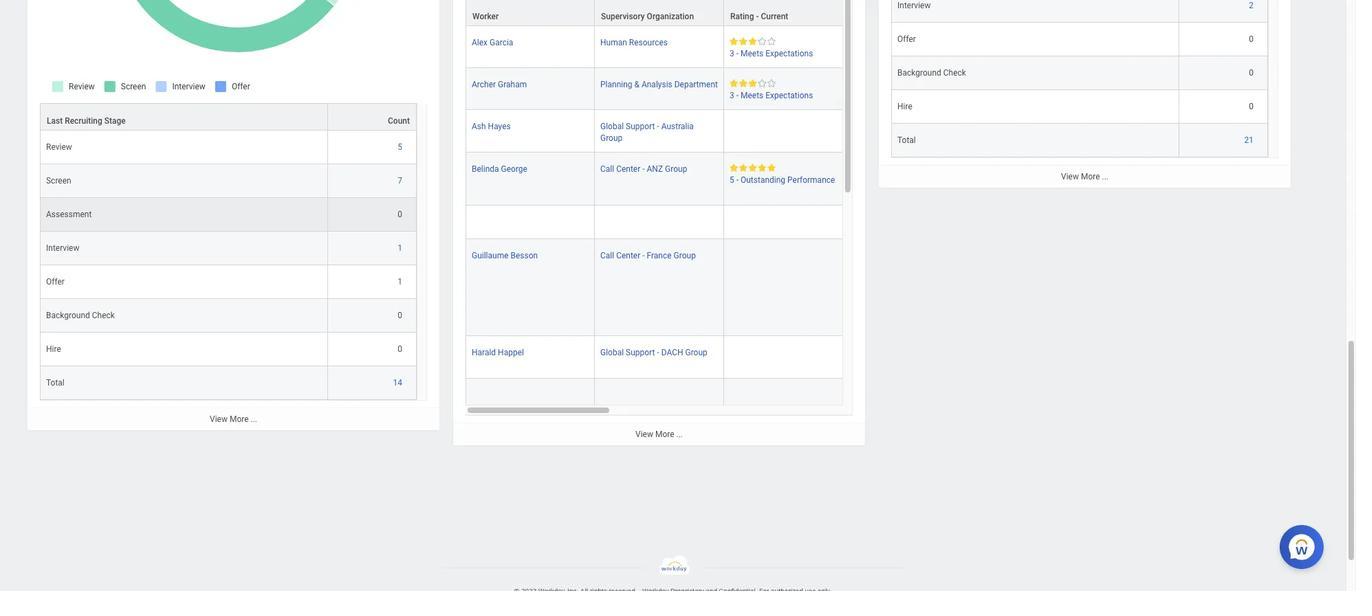 Task type: describe. For each thing, give the bounding box(es) containing it.
total element for 21
[[898, 133, 916, 145]]

australia
[[662, 122, 694, 132]]

global for global support - dach group
[[601, 348, 624, 358]]

supervisory organization
[[601, 12, 694, 21]]

view for the interview results vs performance ratings element
[[636, 430, 654, 440]]

candidate rejection analysis element
[[879, 0, 1291, 188]]

row containing belinda george
[[466, 152, 1357, 206]]

assessment
[[46, 210, 92, 220]]

view for the candidate rejection analysis element
[[1062, 172, 1079, 182]]

call for call center - france group
[[601, 251, 614, 261]]

center for france
[[616, 251, 641, 261]]

1 vertical spatial hire element
[[46, 342, 61, 354]]

&
[[635, 80, 640, 90]]

row containing screen
[[40, 164, 417, 198]]

1 for interview
[[398, 244, 402, 253]]

5 for 5 - outstanding performance
[[730, 175, 735, 185]]

support for dach
[[626, 348, 655, 358]]

guillaume besson
[[472, 251, 538, 261]]

global support - australia group
[[601, 122, 694, 143]]

1 vertical spatial background check element
[[46, 308, 115, 321]]

background for background check element to the bottom
[[46, 311, 90, 321]]

analysis
[[642, 80, 673, 90]]

happel
[[498, 348, 524, 358]]

george
[[501, 164, 528, 174]]

group for call center - france group
[[674, 251, 696, 261]]

row containing review
[[40, 131, 417, 164]]

review element
[[46, 140, 72, 152]]

group for call center - anz group
[[665, 164, 688, 174]]

3 - meets expectations for planning & analysis department
[[730, 91, 813, 101]]

view more ... for the candidate rejection analysis element
[[1062, 172, 1109, 182]]

total element for 14
[[46, 376, 65, 388]]

archer graham
[[472, 80, 527, 90]]

assessment element
[[46, 207, 92, 220]]

current
[[761, 12, 789, 21]]

row containing harald happel
[[466, 337, 1357, 379]]

interview element for 2
[[898, 0, 931, 10]]

meets for planning & analysis department
[[741, 91, 764, 101]]

background for background check element inside the candidate rejection analysis element
[[898, 68, 942, 78]]

organization
[[647, 12, 694, 21]]

5 for 5
[[398, 142, 402, 152]]

department
[[675, 80, 718, 90]]

0 vertical spatial offer element
[[898, 32, 916, 44]]

recruiting
[[65, 116, 102, 126]]

support for australia
[[626, 122, 655, 132]]

resources
[[629, 38, 668, 48]]

hayes
[[488, 122, 511, 132]]

background check element inside the candidate rejection analysis element
[[898, 65, 966, 78]]

rating
[[731, 12, 754, 21]]

- inside global support - australia group
[[657, 122, 660, 132]]

call for call center - anz group
[[601, 164, 614, 174]]

planning & analysis department link
[[601, 77, 718, 90]]

0 vertical spatial hire element
[[898, 99, 913, 112]]

21
[[1245, 136, 1254, 145]]

last recruiting stage
[[47, 116, 126, 126]]

- inside popup button
[[756, 12, 759, 21]]

last
[[47, 116, 63, 126]]

view for candidate decline analysis element
[[210, 415, 228, 425]]

worker
[[473, 12, 499, 21]]

3 - meets expectations link for planning & analysis department
[[730, 88, 813, 101]]

interview for 2
[[898, 1, 931, 10]]

more for the interview results vs performance ratings element
[[656, 430, 675, 440]]

more for the candidate rejection analysis element
[[1081, 172, 1100, 182]]

harald
[[472, 348, 496, 358]]

supervisory organization column header
[[595, 0, 724, 27]]

guillaume
[[472, 251, 509, 261]]

human
[[601, 38, 627, 48]]

rating - current
[[731, 12, 789, 21]]

row containing archer graham
[[466, 68, 1357, 110]]

3 for human resources
[[730, 49, 735, 59]]

interview for 1
[[46, 244, 79, 253]]

archer
[[472, 80, 496, 90]]

call center - france group link
[[601, 248, 696, 261]]

alex
[[472, 38, 488, 48]]

1 for offer
[[398, 277, 402, 287]]

global support - australia group link
[[601, 119, 694, 143]]

global for global support - australia group
[[601, 122, 624, 132]]

3 - meets expectations link for human resources
[[730, 46, 813, 59]]

view more ... for candidate decline analysis element
[[210, 415, 257, 425]]

group for global support - dach group
[[686, 348, 708, 358]]

row containing last recruiting stage
[[40, 103, 417, 131]]

candidate decline analysis element
[[28, 0, 440, 431]]

7 button
[[398, 176, 405, 187]]

archer graham link
[[472, 77, 527, 90]]

anz
[[647, 164, 663, 174]]

belinda
[[472, 164, 499, 174]]

planning
[[601, 80, 633, 90]]

1 button for offer
[[398, 277, 405, 288]]

5 - outstanding performance
[[730, 175, 835, 185]]

supervisory organization button
[[595, 0, 724, 26]]

interview results vs performance ratings element
[[453, 0, 1357, 592]]

row containing ash hayes
[[466, 110, 1357, 152]]

total for 14
[[46, 378, 65, 388]]

call center - france group
[[601, 251, 696, 261]]



Task type: vqa. For each thing, say whether or not it's contained in the screenshot.
unavailable at the bottom of the page
no



Task type: locate. For each thing, give the bounding box(es) containing it.
1 vertical spatial more
[[230, 415, 249, 425]]

view more ... inside the interview results vs performance ratings element
[[636, 430, 683, 440]]

...
[[1102, 172, 1109, 182], [251, 415, 257, 425], [677, 430, 683, 440]]

planning & analysis department
[[601, 80, 718, 90]]

0 horizontal spatial background check element
[[46, 308, 115, 321]]

screen element
[[46, 173, 71, 186]]

interview inside the candidate rejection analysis element
[[898, 1, 931, 10]]

5 inside the interview results vs performance ratings element
[[730, 175, 735, 185]]

1 meets from the top
[[741, 49, 764, 59]]

1 vertical spatial call
[[601, 251, 614, 261]]

garcia
[[490, 38, 513, 48]]

0 vertical spatial background check element
[[898, 65, 966, 78]]

review
[[46, 142, 72, 152]]

0 vertical spatial view
[[1062, 172, 1079, 182]]

interview
[[898, 1, 931, 10], [46, 244, 79, 253]]

row containing assessment
[[40, 198, 417, 232]]

row containing alex garcia
[[466, 26, 1357, 68]]

call center - anz group
[[601, 164, 688, 174]]

1 horizontal spatial background check
[[898, 68, 966, 78]]

7
[[398, 176, 402, 186]]

1 center from the top
[[616, 164, 641, 174]]

1 vertical spatial interview
[[46, 244, 79, 253]]

1 horizontal spatial check
[[944, 68, 966, 78]]

human resources link
[[601, 35, 668, 48]]

more inside candidate decline analysis element
[[230, 415, 249, 425]]

group right dach
[[686, 348, 708, 358]]

0 horizontal spatial more
[[230, 415, 249, 425]]

offer inside candidate decline analysis element
[[46, 277, 65, 287]]

cell
[[466, 206, 595, 239], [595, 206, 724, 239], [724, 206, 854, 239], [466, 379, 595, 412], [595, 379, 724, 412], [724, 379, 854, 412]]

1 vertical spatial check
[[92, 311, 115, 321]]

alex garcia
[[472, 38, 513, 48]]

global inside global support - australia group
[[601, 122, 624, 132]]

meets
[[741, 49, 764, 59], [741, 91, 764, 101]]

group right anz
[[665, 164, 688, 174]]

total
[[898, 136, 916, 145], [46, 378, 65, 388]]

call center - anz group link
[[601, 161, 688, 174]]

support inside global support - australia group
[[626, 122, 655, 132]]

ash
[[472, 122, 486, 132]]

interview inside candidate decline analysis element
[[46, 244, 79, 253]]

0 vertical spatial ...
[[1102, 172, 1109, 182]]

1 vertical spatial center
[[616, 251, 641, 261]]

1 vertical spatial global
[[601, 348, 624, 358]]

3 for planning & analysis department
[[730, 91, 735, 101]]

row
[[892, 0, 1269, 23], [892, 23, 1269, 56], [466, 26, 1357, 68], [892, 56, 1269, 90], [466, 68, 1357, 110], [892, 90, 1269, 124], [40, 103, 417, 131], [466, 110, 1357, 152], [892, 124, 1269, 158], [40, 131, 417, 164], [466, 152, 1357, 206], [40, 164, 417, 198], [40, 198, 417, 232], [466, 206, 1357, 239], [40, 232, 417, 266], [466, 239, 1357, 337], [40, 266, 417, 299], [40, 299, 417, 333], [40, 333, 417, 367], [466, 337, 1357, 379], [40, 367, 417, 400], [466, 379, 1357, 412]]

2 vertical spatial more
[[656, 430, 675, 440]]

hire inside candidate decline analysis element
[[46, 345, 61, 354]]

expectations for human resources
[[766, 49, 813, 59]]

background check inside the candidate rejection analysis element
[[898, 68, 966, 78]]

1 vertical spatial support
[[626, 348, 655, 358]]

0 horizontal spatial background check
[[46, 311, 115, 321]]

global support - dach group
[[601, 348, 708, 358]]

background check
[[898, 68, 966, 78], [46, 311, 115, 321]]

support
[[626, 122, 655, 132], [626, 348, 655, 358]]

1 expectations from the top
[[766, 49, 813, 59]]

support left australia
[[626, 122, 655, 132]]

besson
[[511, 251, 538, 261]]

0 horizontal spatial background
[[46, 311, 90, 321]]

1 horizontal spatial offer
[[898, 34, 916, 44]]

center left france
[[616, 251, 641, 261]]

view more ... link for the candidate rejection analysis element
[[879, 165, 1291, 188]]

0 vertical spatial check
[[944, 68, 966, 78]]

0 horizontal spatial total element
[[46, 376, 65, 388]]

0 horizontal spatial hire
[[46, 345, 61, 354]]

hire element
[[898, 99, 913, 112], [46, 342, 61, 354]]

... inside candidate decline analysis element
[[251, 415, 257, 425]]

belinda george link
[[472, 161, 528, 174]]

0 vertical spatial total
[[898, 136, 916, 145]]

... inside the interview results vs performance ratings element
[[677, 430, 683, 440]]

1 call from the top
[[601, 164, 614, 174]]

group
[[601, 133, 623, 143], [665, 164, 688, 174], [674, 251, 696, 261], [686, 348, 708, 358]]

outstanding
[[741, 175, 786, 185]]

1 3 - meets expectations from the top
[[730, 49, 813, 59]]

support left dach
[[626, 348, 655, 358]]

1 vertical spatial interview element
[[46, 241, 79, 253]]

group up call center - anz group link
[[601, 133, 623, 143]]

14
[[393, 378, 402, 388]]

1 horizontal spatial total
[[898, 136, 916, 145]]

2 global from the top
[[601, 348, 624, 358]]

1 horizontal spatial ...
[[677, 430, 683, 440]]

14 button
[[393, 378, 405, 389]]

worker column header
[[466, 0, 595, 27]]

2 1 from the top
[[398, 277, 402, 287]]

2 expectations from the top
[[766, 91, 813, 101]]

background check element
[[898, 65, 966, 78], [46, 308, 115, 321]]

1 1 button from the top
[[398, 243, 405, 254]]

1 horizontal spatial hire element
[[898, 99, 913, 112]]

interview element for 1
[[46, 241, 79, 253]]

center for anz
[[616, 164, 641, 174]]

group right france
[[674, 251, 696, 261]]

... for candidate decline analysis element
[[251, 415, 257, 425]]

global down planning
[[601, 122, 624, 132]]

worker button
[[466, 0, 594, 26]]

check for background check element inside the candidate rejection analysis element
[[944, 68, 966, 78]]

2 vertical spatial view
[[636, 430, 654, 440]]

row containing guillaume besson
[[466, 239, 1357, 337]]

last recruiting stage button
[[41, 104, 327, 130]]

2 horizontal spatial view more ... link
[[879, 165, 1291, 188]]

1 horizontal spatial interview
[[898, 1, 931, 10]]

0 horizontal spatial total
[[46, 378, 65, 388]]

1 button
[[398, 243, 405, 254], [398, 277, 405, 288]]

global
[[601, 122, 624, 132], [601, 348, 624, 358]]

check
[[944, 68, 966, 78], [92, 311, 115, 321]]

1 support from the top
[[626, 122, 655, 132]]

0 horizontal spatial view
[[210, 415, 228, 425]]

2 horizontal spatial view more ...
[[1062, 172, 1109, 182]]

0 horizontal spatial offer
[[46, 277, 65, 287]]

1 horizontal spatial view more ...
[[636, 430, 683, 440]]

0 vertical spatial call
[[601, 164, 614, 174]]

2 horizontal spatial ...
[[1102, 172, 1109, 182]]

1 horizontal spatial background
[[898, 68, 942, 78]]

1 horizontal spatial interview element
[[898, 0, 931, 10]]

1 horizontal spatial total element
[[898, 133, 916, 145]]

check inside the candidate rejection analysis element
[[944, 68, 966, 78]]

1 vertical spatial expectations
[[766, 91, 813, 101]]

... for the interview results vs performance ratings element
[[677, 430, 683, 440]]

1 button for interview
[[398, 243, 405, 254]]

check inside candidate decline analysis element
[[92, 311, 115, 321]]

performance
[[788, 175, 835, 185]]

2 vertical spatial view more ...
[[636, 430, 683, 440]]

3 - meets expectations
[[730, 49, 813, 59], [730, 91, 813, 101]]

1 vertical spatial 1 button
[[398, 277, 405, 288]]

2 center from the top
[[616, 251, 641, 261]]

21 button
[[1245, 135, 1256, 146]]

global support - dach group link
[[601, 346, 708, 358]]

count button
[[328, 104, 416, 130]]

5 button
[[398, 142, 405, 153]]

offer inside the candidate rejection analysis element
[[898, 34, 916, 44]]

view more ... for the interview results vs performance ratings element
[[636, 430, 683, 440]]

2 button
[[1249, 0, 1256, 11]]

more for candidate decline analysis element
[[230, 415, 249, 425]]

supervisory
[[601, 12, 645, 21]]

1 vertical spatial ...
[[251, 415, 257, 425]]

0 horizontal spatial interview element
[[46, 241, 79, 253]]

1 horizontal spatial hire
[[898, 102, 913, 112]]

0 vertical spatial more
[[1081, 172, 1100, 182]]

view more ... link for the interview results vs performance ratings element
[[453, 423, 865, 446]]

total element
[[898, 133, 916, 145], [46, 376, 65, 388]]

total inside candidate decline analysis element
[[46, 378, 65, 388]]

0 vertical spatial global
[[601, 122, 624, 132]]

call left france
[[601, 251, 614, 261]]

group for global support - australia group
[[601, 133, 623, 143]]

view more ... link for candidate decline analysis element
[[28, 408, 440, 431]]

total inside the candidate rejection analysis element
[[898, 136, 916, 145]]

1 vertical spatial 1
[[398, 277, 402, 287]]

group inside global support - australia group
[[601, 133, 623, 143]]

1 global from the top
[[601, 122, 624, 132]]

... inside the candidate rejection analysis element
[[1102, 172, 1109, 182]]

1 vertical spatial 3
[[730, 91, 735, 101]]

0 horizontal spatial offer element
[[46, 275, 65, 287]]

1 horizontal spatial more
[[656, 430, 675, 440]]

total for 21
[[898, 136, 916, 145]]

0 vertical spatial offer
[[898, 34, 916, 44]]

1 vertical spatial background check
[[46, 311, 115, 321]]

5
[[398, 142, 402, 152], [730, 175, 735, 185]]

1 horizontal spatial background check element
[[898, 65, 966, 78]]

1 vertical spatial hire
[[46, 345, 61, 354]]

1 1 from the top
[[398, 244, 402, 253]]

call left anz
[[601, 164, 614, 174]]

belinda george
[[472, 164, 528, 174]]

1 horizontal spatial view more ... link
[[453, 423, 865, 446]]

1
[[398, 244, 402, 253], [398, 277, 402, 287]]

0 vertical spatial interview element
[[898, 0, 931, 10]]

2 call from the top
[[601, 251, 614, 261]]

1 vertical spatial offer
[[46, 277, 65, 287]]

view inside candidate decline analysis element
[[210, 415, 228, 425]]

view more ... inside candidate decline analysis element
[[210, 415, 257, 425]]

offer element
[[898, 32, 916, 44], [46, 275, 65, 287]]

0 vertical spatial interview
[[898, 1, 931, 10]]

background inside the candidate rejection analysis element
[[898, 68, 942, 78]]

0 vertical spatial center
[[616, 164, 641, 174]]

1 horizontal spatial 5
[[730, 175, 735, 185]]

5 - outstanding performance link
[[730, 172, 835, 185]]

rating - current button
[[724, 0, 853, 26]]

ash hayes link
[[472, 119, 511, 132]]

0 horizontal spatial ...
[[251, 415, 257, 425]]

0 vertical spatial background
[[898, 68, 942, 78]]

0 vertical spatial 3
[[730, 49, 735, 59]]

check for background check element to the bottom
[[92, 311, 115, 321]]

0 horizontal spatial hire element
[[46, 342, 61, 354]]

2 support from the top
[[626, 348, 655, 358]]

0 horizontal spatial view more ... link
[[28, 408, 440, 431]]

view inside the candidate rejection analysis element
[[1062, 172, 1079, 182]]

1 3 from the top
[[730, 49, 735, 59]]

-
[[756, 12, 759, 21], [737, 49, 739, 59], [737, 91, 739, 101], [657, 122, 660, 132], [643, 164, 645, 174], [737, 175, 739, 185], [643, 251, 645, 261], [657, 348, 660, 358]]

expectations for planning & analysis department
[[766, 91, 813, 101]]

offer for "offer" element to the left
[[46, 277, 65, 287]]

3 - meets expectations link
[[730, 46, 813, 59], [730, 88, 813, 101]]

0 vertical spatial view more ...
[[1062, 172, 1109, 182]]

offer for the top "offer" element
[[898, 34, 916, 44]]

ash hayes
[[472, 122, 511, 132]]

view more ...
[[1062, 172, 1109, 182], [210, 415, 257, 425], [636, 430, 683, 440]]

1 vertical spatial view more ...
[[210, 415, 257, 425]]

background
[[898, 68, 942, 78], [46, 311, 90, 321]]

hire
[[898, 102, 913, 112], [46, 345, 61, 354]]

view more ... inside the candidate rejection analysis element
[[1062, 172, 1109, 182]]

interview element
[[898, 0, 931, 10], [46, 241, 79, 253]]

more
[[1081, 172, 1100, 182], [230, 415, 249, 425], [656, 430, 675, 440]]

stage
[[104, 116, 126, 126]]

dach
[[662, 348, 683, 358]]

1 vertical spatial 3 - meets expectations
[[730, 91, 813, 101]]

0 vertical spatial 1 button
[[398, 243, 405, 254]]

3
[[730, 49, 735, 59], [730, 91, 735, 101]]

count
[[388, 116, 410, 126]]

0 vertical spatial total element
[[898, 133, 916, 145]]

background inside candidate decline analysis element
[[46, 311, 90, 321]]

1 3 - meets expectations link from the top
[[730, 46, 813, 59]]

0 vertical spatial 1
[[398, 244, 402, 253]]

harald happel
[[472, 348, 524, 358]]

0 vertical spatial 3 - meets expectations link
[[730, 46, 813, 59]]

1 horizontal spatial view
[[636, 430, 654, 440]]

screen
[[46, 176, 71, 186]]

more inside the interview results vs performance ratings element
[[656, 430, 675, 440]]

1 vertical spatial 5
[[730, 175, 735, 185]]

background check inside candidate decline analysis element
[[46, 311, 115, 321]]

2 3 - meets expectations from the top
[[730, 91, 813, 101]]

global left dach
[[601, 348, 624, 358]]

offer
[[898, 34, 916, 44], [46, 277, 65, 287]]

alex garcia link
[[472, 35, 513, 48]]

center left anz
[[616, 164, 641, 174]]

... for the candidate rejection analysis element
[[1102, 172, 1109, 182]]

0 horizontal spatial 5
[[398, 142, 402, 152]]

harald happel link
[[472, 346, 524, 358]]

0 horizontal spatial check
[[92, 311, 115, 321]]

0 vertical spatial support
[[626, 122, 655, 132]]

3 - meets expectations for human resources
[[730, 49, 813, 59]]

5 left outstanding on the right top
[[730, 175, 735, 185]]

2 meets from the top
[[741, 91, 764, 101]]

1 horizontal spatial offer element
[[898, 32, 916, 44]]

1 vertical spatial background
[[46, 311, 90, 321]]

0 vertical spatial hire
[[898, 102, 913, 112]]

0 horizontal spatial interview
[[46, 244, 79, 253]]

1 vertical spatial total element
[[46, 376, 65, 388]]

2
[[1249, 1, 1254, 10]]

5 down 'count'
[[398, 142, 402, 152]]

more inside the candidate rejection analysis element
[[1081, 172, 1100, 182]]

5 inside button
[[398, 142, 402, 152]]

2 3 - meets expectations link from the top
[[730, 88, 813, 101]]

1 vertical spatial 3 - meets expectations link
[[730, 88, 813, 101]]

0 vertical spatial 3 - meets expectations
[[730, 49, 813, 59]]

1 vertical spatial total
[[46, 378, 65, 388]]

footer
[[0, 556, 1346, 592]]

human resources
[[601, 38, 668, 48]]

call
[[601, 164, 614, 174], [601, 251, 614, 261]]

0 button
[[1249, 34, 1256, 45], [1249, 67, 1256, 79], [1249, 101, 1256, 112], [398, 209, 405, 220], [398, 310, 405, 321], [398, 344, 405, 355]]

1 vertical spatial offer element
[[46, 275, 65, 287]]

0
[[1249, 34, 1254, 44], [1249, 68, 1254, 78], [1249, 102, 1254, 112], [398, 210, 402, 220], [398, 311, 402, 321], [398, 345, 402, 354]]

1 vertical spatial meets
[[741, 91, 764, 101]]

hire inside the candidate rejection analysis element
[[898, 102, 913, 112]]

guillaume besson link
[[472, 248, 538, 261]]

0 horizontal spatial view more ...
[[210, 415, 257, 425]]

2 1 button from the top
[[398, 277, 405, 288]]

0 vertical spatial background check
[[898, 68, 966, 78]]

view
[[1062, 172, 1079, 182], [210, 415, 228, 425], [636, 430, 654, 440]]

graham
[[498, 80, 527, 90]]

expectations
[[766, 49, 813, 59], [766, 91, 813, 101]]

1 vertical spatial view
[[210, 415, 228, 425]]

2 horizontal spatial more
[[1081, 172, 1100, 182]]

meets for human resources
[[741, 49, 764, 59]]

2 horizontal spatial view
[[1062, 172, 1079, 182]]

0 vertical spatial expectations
[[766, 49, 813, 59]]

0 vertical spatial 5
[[398, 142, 402, 152]]

2 3 from the top
[[730, 91, 735, 101]]

0 vertical spatial meets
[[741, 49, 764, 59]]

france
[[647, 251, 672, 261]]



